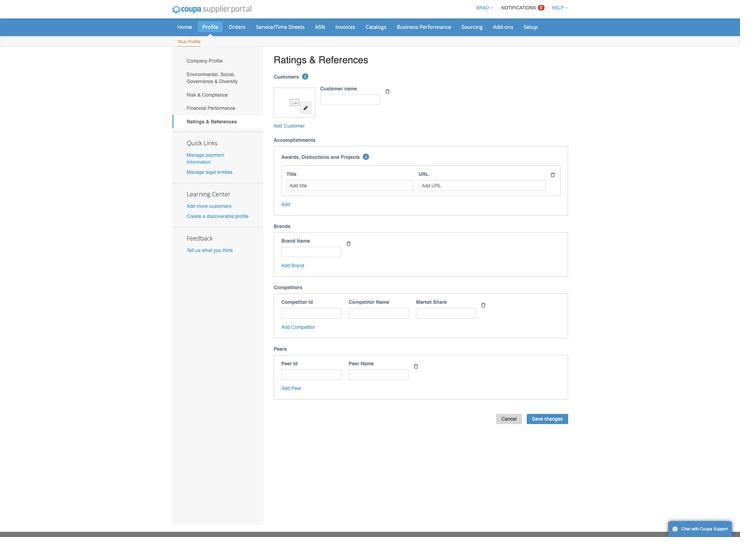 Task type: locate. For each thing, give the bounding box(es) containing it.
customers
[[274, 74, 299, 79]]

references inside ratings & references link
[[211, 119, 237, 124]]

1 manage from the top
[[187, 152, 204, 158]]

0 vertical spatial profile
[[203, 23, 218, 30]]

& down asn link
[[310, 54, 316, 65]]

Competitor Id text field
[[282, 308, 342, 319]]

add for add brand
[[282, 263, 290, 269]]

ratings up customers
[[274, 54, 307, 65]]

Peer Name text field
[[349, 370, 409, 380]]

add up competitors
[[282, 263, 290, 269]]

id up the peer id text box
[[293, 361, 298, 366]]

2 manage from the top
[[187, 169, 204, 175]]

quick links
[[187, 139, 218, 147]]

awards, distinctions and projects
[[282, 155, 360, 160]]

brand
[[282, 238, 296, 244], [292, 263, 305, 269]]

id
[[309, 299, 313, 305], [293, 361, 298, 366]]

add up the peers at left
[[282, 324, 290, 330]]

customer left name
[[321, 86, 343, 91]]

add peer button
[[282, 385, 302, 392]]

business
[[397, 23, 419, 30]]

1 vertical spatial ratings
[[187, 119, 205, 124]]

competitor down competitor id text field
[[292, 324, 315, 330]]

save changes button
[[527, 414, 569, 424]]

0 horizontal spatial customer
[[284, 123, 305, 129]]

chat with coupa support button
[[669, 521, 733, 537]]

1 horizontal spatial ratings & references
[[274, 54, 369, 65]]

1 vertical spatial references
[[211, 119, 237, 124]]

ratings & references down financial performance
[[187, 119, 237, 124]]

performance right 'business'
[[420, 23, 452, 30]]

name up the peer name text box
[[361, 361, 374, 366]]

catalogs link
[[361, 22, 391, 32]]

add peer
[[282, 386, 302, 391]]

brand down brands
[[282, 238, 296, 244]]

add button
[[282, 201, 290, 208]]

references down financial performance link
[[211, 119, 237, 124]]

add inside button
[[282, 386, 290, 391]]

setup link
[[520, 22, 543, 32]]

2 vertical spatial profile
[[209, 58, 223, 64]]

business performance link
[[393, 22, 456, 32]]

brand inside button
[[292, 263, 305, 269]]

ratings & references up additional information icon
[[274, 54, 369, 65]]

manage payment information
[[187, 152, 224, 165]]

peer down the peers at left
[[282, 361, 292, 366]]

accomplishments
[[274, 137, 316, 143]]

0 vertical spatial brand
[[282, 238, 296, 244]]

0 vertical spatial ratings & references
[[274, 54, 369, 65]]

add up brands
[[282, 202, 290, 207]]

brand down brand name text field
[[292, 263, 305, 269]]

Title text field
[[287, 180, 414, 191]]

Customer name text field
[[321, 94, 381, 105]]

manage
[[187, 152, 204, 158], [187, 169, 204, 175]]

payment
[[206, 152, 224, 158]]

entities
[[217, 169, 233, 175]]

profile down coupa supplier portal image
[[203, 23, 218, 30]]

0 vertical spatial performance
[[420, 23, 452, 30]]

name for peer name
[[361, 361, 374, 366]]

add-ons
[[494, 23, 514, 30]]

ratings
[[274, 54, 307, 65], [187, 119, 205, 124]]

peer name
[[349, 361, 374, 366]]

competitor down competitors
[[282, 299, 308, 305]]

manage up information
[[187, 152, 204, 158]]

name up brand name text field
[[297, 238, 310, 244]]

add up create
[[187, 203, 196, 209]]

home
[[177, 23, 192, 30]]

add
[[274, 123, 283, 129], [282, 202, 290, 207], [187, 203, 196, 209], [282, 263, 290, 269], [282, 324, 290, 330], [282, 386, 290, 391]]

center
[[212, 190, 231, 198]]

ratings down the financial
[[187, 119, 205, 124]]

distinctions
[[302, 155, 330, 160]]

peer for peer name
[[349, 361, 360, 366]]

risk & compliance link
[[172, 88, 264, 101]]

us
[[196, 248, 201, 253]]

0 vertical spatial name
[[297, 238, 310, 244]]

name up competitor name text field
[[376, 299, 390, 305]]

additional information image
[[363, 154, 370, 160]]

brands
[[274, 224, 291, 229]]

chat
[[682, 527, 691, 532]]

0
[[540, 5, 543, 10]]

help link
[[549, 5, 569, 10]]

navigation containing notifications 0
[[474, 1, 569, 15]]

add brand
[[282, 263, 305, 269]]

1 horizontal spatial ratings
[[274, 54, 307, 65]]

orders link
[[224, 22, 250, 32]]

profile for company profile
[[209, 58, 223, 64]]

add down peer id
[[282, 386, 290, 391]]

add competitor
[[282, 324, 315, 330]]

1 vertical spatial name
[[376, 299, 390, 305]]

add up accomplishments
[[274, 123, 283, 129]]

1 horizontal spatial customer
[[321, 86, 343, 91]]

ratings & references link
[[172, 115, 264, 128]]

support
[[714, 527, 729, 532]]

Competitor Name text field
[[349, 308, 409, 319]]

profile for your profile
[[188, 39, 201, 44]]

profile right "your"
[[188, 39, 201, 44]]

name for competitor name
[[376, 299, 390, 305]]

save changes
[[532, 416, 563, 422]]

peer down the peer id text box
[[292, 386, 302, 391]]

save
[[532, 416, 544, 422]]

0 horizontal spatial references
[[211, 119, 237, 124]]

& inside environmental, social, governance & diversity
[[215, 79, 218, 84]]

competitor up competitor name text field
[[349, 299, 375, 305]]

0 horizontal spatial name
[[297, 238, 310, 244]]

2 horizontal spatial name
[[376, 299, 390, 305]]

diversity
[[219, 79, 238, 84]]

performance down risk & compliance link
[[208, 105, 236, 111]]

0 vertical spatial customer
[[321, 86, 343, 91]]

name for brand name
[[297, 238, 310, 244]]

0 horizontal spatial performance
[[208, 105, 236, 111]]

competitor for competitor id
[[282, 299, 308, 305]]

0 horizontal spatial ratings
[[187, 119, 205, 124]]

0 vertical spatial manage
[[187, 152, 204, 158]]

name
[[297, 238, 310, 244], [376, 299, 390, 305], [361, 361, 374, 366]]

1 vertical spatial performance
[[208, 105, 236, 111]]

a
[[203, 214, 206, 219]]

0 horizontal spatial ratings & references
[[187, 119, 237, 124]]

id up competitor id text field
[[309, 299, 313, 305]]

manage down information
[[187, 169, 204, 175]]

service/time sheets
[[256, 23, 305, 30]]

feedback
[[187, 234, 213, 242]]

add more customers
[[187, 203, 232, 209]]

manage inside manage payment information
[[187, 152, 204, 158]]

0 horizontal spatial id
[[293, 361, 298, 366]]

0 vertical spatial id
[[309, 299, 313, 305]]

profile up environmental, social, governance & diversity link
[[209, 58, 223, 64]]

tell us what you think
[[187, 248, 233, 253]]

business performance
[[397, 23, 452, 30]]

add for add more customers
[[187, 203, 196, 209]]

& left the diversity
[[215, 79, 218, 84]]

customer name
[[321, 86, 357, 91]]

awards,
[[282, 155, 300, 160]]

changes
[[545, 416, 563, 422]]

compliance
[[202, 92, 228, 98]]

add for add competitor
[[282, 324, 290, 330]]

invoices link
[[331, 22, 360, 32]]

navigation
[[474, 1, 569, 15]]

environmental, social, governance & diversity
[[187, 72, 238, 84]]

coupa supplier portal image
[[167, 1, 257, 18]]

information
[[187, 159, 211, 165]]

market share
[[416, 299, 447, 305]]

1 vertical spatial customer
[[284, 123, 305, 129]]

peer up the peer name text box
[[349, 361, 360, 366]]

performance
[[420, 23, 452, 30], [208, 105, 236, 111]]

add for add peer
[[282, 386, 290, 391]]

1 vertical spatial ratings & references
[[187, 119, 237, 124]]

1 vertical spatial manage
[[187, 169, 204, 175]]

add competitor button
[[282, 324, 315, 331]]

quick
[[187, 139, 202, 147]]

home link
[[173, 22, 197, 32]]

peer for peer id
[[282, 361, 292, 366]]

1 horizontal spatial performance
[[420, 23, 452, 30]]

1 vertical spatial id
[[293, 361, 298, 366]]

1 horizontal spatial id
[[309, 299, 313, 305]]

create a discoverable profile
[[187, 214, 249, 219]]

sourcing link
[[457, 22, 488, 32]]

1 horizontal spatial name
[[361, 361, 374, 366]]

0 vertical spatial references
[[319, 54, 369, 65]]

ratings & references
[[274, 54, 369, 65], [187, 119, 237, 124]]

references up customer name
[[319, 54, 369, 65]]

1 vertical spatial profile
[[188, 39, 201, 44]]

learning center
[[187, 190, 231, 198]]

risk
[[187, 92, 196, 98]]

customer up accomplishments
[[284, 123, 305, 129]]

2 vertical spatial name
[[361, 361, 374, 366]]

1 vertical spatial brand
[[292, 263, 305, 269]]



Task type: vqa. For each thing, say whether or not it's contained in the screenshot.
Public Sourcing Events link
no



Task type: describe. For each thing, give the bounding box(es) containing it.
more
[[197, 203, 208, 209]]

risk & compliance
[[187, 92, 228, 98]]

projects
[[341, 155, 360, 160]]

asn link
[[311, 22, 330, 32]]

think
[[223, 248, 233, 253]]

sourcing
[[462, 23, 483, 30]]

manage payment information link
[[187, 152, 224, 165]]

add more customers link
[[187, 203, 232, 209]]

brand name
[[282, 238, 310, 244]]

share
[[433, 299, 447, 305]]

environmental,
[[187, 72, 219, 77]]

financial
[[187, 105, 206, 111]]

create
[[187, 214, 201, 219]]

help
[[553, 5, 564, 10]]

add customer
[[274, 123, 305, 129]]

notifications 0
[[502, 5, 543, 10]]

setup
[[524, 23, 538, 30]]

create a discoverable profile link
[[187, 214, 249, 219]]

tell us what you think button
[[187, 247, 233, 254]]

competitors
[[274, 285, 303, 290]]

with
[[692, 527, 700, 532]]

id for competitor id
[[309, 299, 313, 305]]

performance for business performance
[[420, 23, 452, 30]]

brad
[[477, 5, 490, 10]]

manage for manage payment information
[[187, 152, 204, 158]]

cancel link
[[497, 414, 522, 424]]

competitor id
[[282, 299, 313, 305]]

name
[[345, 86, 357, 91]]

your profile link
[[177, 38, 201, 47]]

financial performance link
[[172, 101, 264, 115]]

peer inside button
[[292, 386, 302, 391]]

coupa
[[701, 527, 713, 532]]

title
[[287, 172, 297, 177]]

what
[[202, 248, 212, 253]]

company profile
[[187, 58, 223, 64]]

0 vertical spatial ratings
[[274, 54, 307, 65]]

cancel
[[502, 416, 517, 422]]

environmental, social, governance & diversity link
[[172, 68, 264, 88]]

ratings inside ratings & references link
[[187, 119, 205, 124]]

you
[[214, 248, 221, 253]]

performance for financial performance
[[208, 105, 236, 111]]

Market Share text field
[[416, 308, 477, 319]]

additional information image
[[303, 73, 309, 79]]

brad link
[[474, 5, 494, 10]]

notifications
[[502, 5, 536, 10]]

service/time
[[256, 23, 287, 30]]

tell
[[187, 248, 194, 253]]

catalogs
[[366, 23, 387, 30]]

manage legal entities
[[187, 169, 233, 175]]

profile
[[236, 214, 249, 219]]

company
[[187, 58, 208, 64]]

financial performance
[[187, 105, 236, 111]]

add for add
[[282, 202, 290, 207]]

logo image
[[278, 91, 312, 114]]

learning
[[187, 190, 211, 198]]

sheets
[[289, 23, 305, 30]]

market
[[416, 299, 432, 305]]

manage for manage legal entities
[[187, 169, 204, 175]]

manage legal entities link
[[187, 169, 233, 175]]

URL text field
[[419, 180, 546, 191]]

chat with coupa support
[[682, 527, 729, 532]]

add customer button
[[274, 123, 305, 129]]

competitor inside button
[[292, 324, 315, 330]]

peer id
[[282, 361, 298, 366]]

links
[[204, 139, 218, 147]]

peers
[[274, 346, 287, 352]]

discoverable
[[207, 214, 234, 219]]

governance
[[187, 79, 213, 84]]

profile link
[[198, 22, 223, 32]]

& right risk
[[198, 92, 201, 98]]

legal
[[206, 169, 216, 175]]

url
[[419, 172, 429, 177]]

customers
[[209, 203, 232, 209]]

add-ons link
[[489, 22, 518, 32]]

id for peer id
[[293, 361, 298, 366]]

Peer Id text field
[[282, 370, 342, 380]]

and
[[331, 155, 340, 160]]

service/time sheets link
[[252, 22, 309, 32]]

add-
[[494, 23, 505, 30]]

competitor name
[[349, 299, 390, 305]]

Brand Name text field
[[282, 247, 342, 257]]

asn
[[315, 23, 325, 30]]

add for add customer
[[274, 123, 283, 129]]

competitor for competitor name
[[349, 299, 375, 305]]

& down financial performance
[[206, 119, 210, 124]]

change image image
[[304, 106, 308, 110]]

customer inside button
[[284, 123, 305, 129]]

1 horizontal spatial references
[[319, 54, 369, 65]]

your
[[177, 39, 187, 44]]

orders
[[229, 23, 246, 30]]

ons
[[505, 23, 514, 30]]



